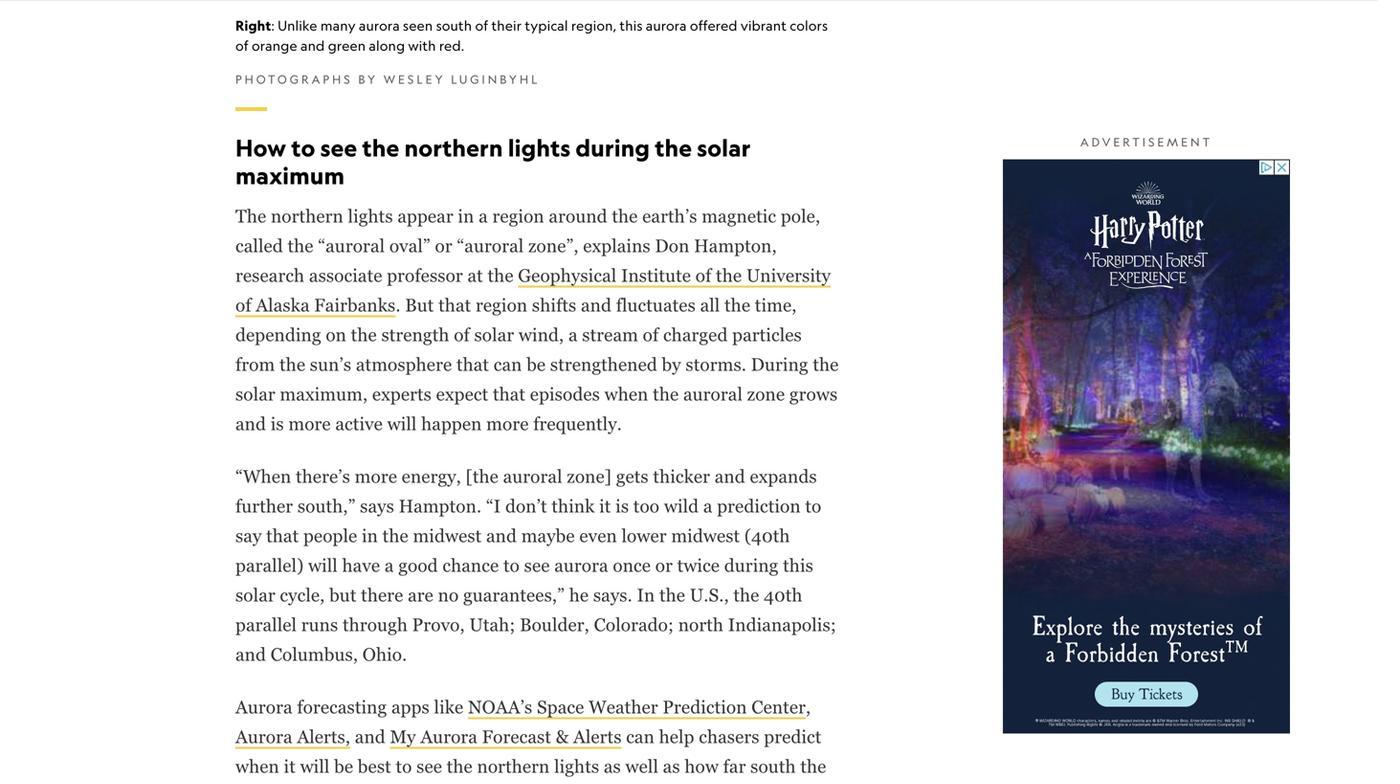Task type: describe. For each thing, give the bounding box(es) containing it.
aurora alerts, link
[[235, 727, 350, 749]]

provo,
[[412, 615, 465, 635]]

auroral inside "when there's more energy, [the auroral zone] gets thicker and expands further south," says hampton. "i don't think it is too wild a prediction to say that people in the midwest and maybe even lower midwest (40th parallel) will have a good chance to see aurora once or twice during this solar cycle, but there are no guarantees," he says. in the u.s., the 40th parallel runs through provo, utah; boulder, colorado; north indianapolis; and columbus, ohio.
[[503, 466, 562, 487]]

institute
[[621, 265, 691, 286]]

lights inside can help chasers predict when it will be best to see the northern lights as well as how far south th
[[554, 756, 599, 777]]

say
[[235, 525, 262, 546]]

forecast
[[482, 727, 551, 747]]

during
[[751, 354, 809, 375]]

when inside . but that region shifts and fluctuates all the time, depending on the strength of solar wind, a stream of charged particles from the sun's atmosphere that can be strengthened by storms. during the solar maximum, experts expect that episodes when the auroral zone grows and is more active will happen more frequently.
[[605, 384, 649, 404]]

north
[[678, 615, 724, 635]]

there's
[[296, 466, 350, 487]]

can inside . but that region shifts and fluctuates all the time, depending on the strength of solar wind, a stream of charged particles from the sun's atmosphere that can be strengthened by storms. during the solar maximum, experts expect that episodes when the auroral zone grows and is more active will happen more frequently.
[[494, 354, 522, 375]]

gets
[[616, 466, 649, 487]]

2 "auroral from the left
[[457, 235, 524, 256]]

lower
[[622, 525, 667, 546]]

maybe
[[521, 525, 575, 546]]

to down expands
[[805, 496, 822, 516]]

is inside "when there's more energy, [the auroral zone] gets thicker and expands further south," says hampton. "i don't think it is too wild a prediction to say that people in the midwest and maybe even lower midwest (40th parallel) will have a good chance to see aurora once or twice during this solar cycle, but there are no guarantees," he says. in the u.s., the 40th parallel runs through provo, utah; boulder, colorado; north indianapolis; and columbus, ohio.
[[616, 496, 629, 516]]

and down parallel
[[235, 644, 266, 665]]

the down photographs by wesley luginbyhl
[[362, 133, 400, 162]]

photographs by wesley luginbyhl
[[235, 72, 540, 86]]

think
[[552, 496, 595, 516]]

like
[[434, 697, 464, 717]]

this inside : unlike many aurora seen south of their typical region, this aurora offered vibrant colors of orange and green along with red.
[[620, 17, 643, 34]]

associate
[[309, 265, 382, 286]]

too
[[633, 496, 660, 516]]

to inside how to see the northern lights during the solar maximum
[[291, 133, 315, 162]]

"when there's more energy, [the auroral zone] gets thicker and expands further south," says hampton. "i don't think it is too wild a prediction to say that people in the midwest and maybe even lower midwest (40th parallel) will have a good chance to see aurora once or twice during this solar cycle, but there are no guarantees," he says. in the u.s., the 40th parallel runs through provo, utah; boulder, colorado; north indianapolis; and columbus, ohio.
[[235, 466, 836, 665]]

it inside "when there's more energy, [the auroral zone] gets thicker and expands further south," says hampton. "i don't think it is too wild a prediction to say that people in the midwest and maybe even lower midwest (40th parallel) will have a good chance to see aurora once or twice during this solar cycle, but there are no guarantees," he says. in the u.s., the 40th parallel runs through provo, utah; boulder, colorado; north indianapolis; and columbus, ohio.
[[599, 496, 611, 516]]

this inside "when there's more energy, [the auroral zone] gets thicker and expands further south," says hampton. "i don't think it is too wild a prediction to say that people in the midwest and maybe even lower midwest (40th parallel) will have a good chance to see aurora once or twice during this solar cycle, but there are no guarantees," he says. in the u.s., the 40th parallel runs through provo, utah; boulder, colorado; north indianapolis; and columbus, ohio.
[[783, 555, 814, 576]]

the down depending in the top left of the page
[[280, 354, 305, 375]]

2 horizontal spatial aurora
[[646, 17, 687, 34]]

0 horizontal spatial more
[[288, 413, 331, 434]]

solar left wind,
[[474, 324, 514, 345]]

that up "expect"
[[457, 354, 489, 375]]

geophysical institute of the university of alaska fairbanks link
[[235, 265, 831, 317]]

professor
[[387, 265, 463, 286]]

red.
[[439, 37, 465, 54]]

help
[[659, 727, 695, 747]]

photographs
[[235, 72, 353, 86]]

the right all
[[725, 295, 751, 315]]

be inside . but that region shifts and fluctuates all the time, depending on the strength of solar wind, a stream of charged particles from the sun's atmosphere that can be strengthened by storms. during the solar maximum, experts expect that episodes when the auroral zone grows and is more active will happen more frequently.
[[527, 354, 546, 375]]

the right in
[[660, 585, 685, 605]]

my
[[390, 727, 416, 747]]

during inside how to see the northern lights during the solar maximum
[[576, 133, 650, 162]]

the inside 'geophysical institute of the university of alaska fairbanks'
[[716, 265, 742, 286]]

solar down from at the top of the page
[[235, 384, 275, 404]]

(40th
[[745, 525, 790, 546]]

research
[[235, 265, 305, 286]]

predict
[[764, 727, 822, 747]]

far
[[723, 756, 746, 777]]

and up prediction
[[715, 466, 745, 487]]

of left their
[[475, 17, 488, 34]]

particles
[[732, 324, 802, 345]]

weather
[[589, 697, 658, 717]]

:
[[271, 17, 275, 34]]

from
[[235, 354, 275, 375]]

noaa's
[[468, 697, 533, 717]]

2 horizontal spatial more
[[486, 413, 529, 434]]

guarantees,"
[[463, 585, 565, 605]]

unlike
[[278, 17, 317, 34]]

stream
[[582, 324, 638, 345]]

forecasting
[[297, 697, 387, 717]]

.
[[396, 295, 401, 315]]

a inside . but that region shifts and fluctuates all the time, depending on the strength of solar wind, a stream of charged particles from the sun's atmosphere that can be strengthened by storms. during the solar maximum, experts expect that episodes when the auroral zone grows and is more active will happen more frequently.
[[569, 324, 578, 345]]

well
[[626, 756, 659, 777]]

in inside the northern lights appear in a region around the earth's magnetic pole, called the "auroral oval" or "auroral zone", explains don hampton, research associate professor at the
[[458, 206, 474, 226]]

expect
[[436, 384, 488, 404]]

1 "auroral from the left
[[318, 235, 385, 256]]

runs
[[301, 615, 338, 635]]

1 midwest from the left
[[413, 525, 482, 546]]

of down "fluctuates"
[[643, 324, 659, 345]]

storms.
[[686, 354, 747, 375]]

university
[[746, 265, 831, 286]]

the up explains
[[612, 206, 638, 226]]

and inside aurora forecasting apps like noaa's space weather prediction center , aurora alerts, and my aurora forecast & alerts
[[355, 727, 386, 747]]

,
[[806, 697, 811, 717]]

the right called
[[288, 235, 314, 256]]

region inside . but that region shifts and fluctuates all the time, depending on the strength of solar wind, a stream of charged particles from the sun's atmosphere that can be strengthened by storms. during the solar maximum, experts expect that episodes when the auroral zone grows and is more active will happen more frequently.
[[476, 295, 528, 315]]

parallel
[[235, 615, 297, 635]]

south inside : unlike many aurora seen south of their typical region, this aurora offered vibrant colors of orange and green along with red.
[[436, 17, 472, 34]]

wind,
[[519, 324, 564, 345]]

the
[[235, 206, 266, 226]]

&
[[556, 727, 569, 747]]

there
[[361, 585, 403, 605]]

can inside can help chasers predict when it will be best to see the northern lights as well as how far south th
[[626, 727, 655, 747]]

he
[[569, 585, 589, 605]]

oval"
[[389, 235, 431, 256]]

"when
[[235, 466, 291, 487]]

cycle,
[[280, 585, 325, 605]]

no
[[438, 585, 459, 605]]

image pair element
[[0, 0, 1378, 111]]

northern inside how to see the northern lights during the solar maximum
[[404, 133, 503, 162]]

fluctuates
[[616, 295, 696, 315]]

see inside can help chasers predict when it will be best to see the northern lights as well as how far south th
[[417, 756, 442, 777]]

with
[[408, 37, 436, 54]]

don
[[655, 235, 690, 256]]

alerts
[[573, 727, 622, 747]]

aurora inside "when there's more energy, [the auroral zone] gets thicker and expands further south," says hampton. "i don't think it is too wild a prediction to say that people in the midwest and maybe even lower midwest (40th parallel) will have a good chance to see aurora once or twice during this solar cycle, but there are no guarantees," he says. in the u.s., the 40th parallel runs through provo, utah; boulder, colorado; north indianapolis; and columbus, ohio.
[[554, 555, 608, 576]]

when inside can help chasers predict when it will be best to see the northern lights as well as how far south th
[[235, 756, 279, 777]]

columbus,
[[271, 644, 358, 665]]

solar inside "when there's more energy, [the auroral zone] gets thicker and expands further south," says hampton. "i don't think it is too wild a prediction to say that people in the midwest and maybe even lower midwest (40th parallel) will have a good chance to see aurora once or twice during this solar cycle, but there are no guarantees," he says. in the u.s., the 40th parallel runs through provo, utah; boulder, colorado; north indianapolis; and columbus, ohio.
[[235, 585, 275, 605]]

at
[[468, 265, 483, 286]]

hampton,
[[694, 235, 777, 256]]

along
[[369, 37, 405, 54]]

can help chasers predict when it will be best to see the northern lights as well as how far south th
[[235, 727, 826, 778]]

boulder,
[[520, 615, 590, 635]]

the up grows
[[813, 354, 839, 375]]

south,"
[[298, 496, 356, 516]]

my aurora forecast & alerts link
[[390, 727, 622, 749]]

time,
[[755, 295, 797, 315]]

sun's
[[310, 354, 351, 375]]

by inside image pair element
[[358, 72, 378, 86]]

see inside "when there's more energy, [the auroral zone] gets thicker and expands further south," says hampton. "i don't think it is too wild a prediction to say that people in the midwest and maybe even lower midwest (40th parallel) will have a good chance to see aurora once or twice during this solar cycle, but there are no guarantees," he says. in the u.s., the 40th parallel runs through provo, utah; boulder, colorado; north indianapolis; and columbus, ohio.
[[524, 555, 550, 576]]

says.
[[593, 585, 633, 605]]

alaska
[[256, 295, 310, 315]]

northern inside the northern lights appear in a region around the earth's magnetic pole, called the "auroral oval" or "auroral zone", explains don hampton, research associate professor at the
[[271, 206, 343, 226]]

offered
[[690, 17, 738, 34]]

in
[[637, 585, 655, 605]]



Task type: vqa. For each thing, say whether or not it's contained in the screenshot.
archaeologist
no



Task type: locate. For each thing, give the bounding box(es) containing it.
advertisement region
[[1003, 159, 1290, 734]]

0 horizontal spatial it
[[284, 756, 296, 777]]

that right but
[[439, 295, 471, 315]]

green
[[328, 37, 366, 54]]

. but that region shifts and fluctuates all the time, depending on the strength of solar wind, a stream of charged particles from the sun's atmosphere that can be strengthened by storms. during the solar maximum, experts expect that episodes when the auroral zone grows and is more active will happen more frequently.
[[235, 295, 839, 434]]

prediction
[[663, 697, 747, 717]]

good
[[398, 555, 438, 576]]

be down wind,
[[527, 354, 546, 375]]

south
[[436, 17, 472, 34], [751, 756, 796, 777]]

1 horizontal spatial this
[[783, 555, 814, 576]]

earth's
[[642, 206, 697, 226]]

zone]
[[567, 466, 612, 487]]

to right 'best'
[[396, 756, 412, 777]]

aurora up along
[[359, 17, 400, 34]]

0 horizontal spatial is
[[271, 413, 284, 434]]

during down (40th
[[724, 555, 779, 576]]

1 horizontal spatial south
[[751, 756, 796, 777]]

lights up oval"
[[348, 206, 393, 226]]

in down says
[[362, 525, 378, 546]]

be left 'best'
[[334, 756, 353, 777]]

lights inside the northern lights appear in a region around the earth's magnetic pole, called the "auroral oval" or "auroral zone", explains don hampton, research associate professor at the
[[348, 206, 393, 226]]

see down maybe
[[524, 555, 550, 576]]

1 as from the left
[[604, 756, 621, 777]]

but
[[329, 585, 357, 605]]

by down charged
[[662, 354, 681, 375]]

0 vertical spatial will
[[387, 413, 417, 434]]

how to see the northern lights during the solar maximum
[[235, 133, 751, 190]]

maximum,
[[280, 384, 368, 404]]

how
[[235, 133, 286, 162]]

1 vertical spatial northern
[[271, 206, 343, 226]]

auroral down storms.
[[683, 384, 743, 404]]

the down says
[[383, 525, 409, 546]]

alerts,
[[297, 727, 350, 747]]

1 vertical spatial see
[[524, 555, 550, 576]]

aurora left alerts,
[[235, 727, 293, 747]]

will inside "when there's more energy, [the auroral zone] gets thicker and expands further south," says hampton. "i don't think it is too wild a prediction to say that people in the midwest and maybe even lower midwest (40th parallel) will have a good chance to see aurora once or twice during this solar cycle, but there are no guarantees," he says. in the u.s., the 40th parallel runs through provo, utah; boulder, colorado; north indianapolis; and columbus, ohio.
[[308, 555, 338, 576]]

says
[[360, 496, 394, 516]]

a right wind,
[[569, 324, 578, 345]]

by
[[358, 72, 378, 86], [662, 354, 681, 375]]

"auroral up the at
[[457, 235, 524, 256]]

0 horizontal spatial or
[[435, 235, 453, 256]]

during inside "when there's more energy, [the auroral zone] gets thicker and expands further south," says hampton. "i don't think it is too wild a prediction to say that people in the midwest and maybe even lower midwest (40th parallel) will have a good chance to see aurora once or twice during this solar cycle, but there are no guarantees," he says. in the u.s., the 40th parallel runs through provo, utah; boulder, colorado; north indianapolis; and columbus, ohio.
[[724, 555, 779, 576]]

noaa's space weather prediction center link
[[468, 697, 806, 719]]

it inside can help chasers predict when it will be best to see the northern lights as well as how far south th
[[284, 756, 296, 777]]

0 vertical spatial south
[[436, 17, 472, 34]]

the left 40th
[[734, 585, 760, 605]]

0 vertical spatial or
[[435, 235, 453, 256]]

and
[[301, 37, 325, 54], [581, 295, 612, 315], [235, 413, 266, 434], [715, 466, 745, 487], [486, 525, 517, 546], [235, 644, 266, 665], [355, 727, 386, 747]]

see inside how to see the northern lights during the solar maximum
[[320, 133, 357, 162]]

by down along
[[358, 72, 378, 86]]

1 vertical spatial lights
[[348, 206, 393, 226]]

more down "expect"
[[486, 413, 529, 434]]

0 vertical spatial see
[[320, 133, 357, 162]]

by inside . but that region shifts and fluctuates all the time, depending on the strength of solar wind, a stream of charged particles from the sun's atmosphere that can be strengthened by storms. during the solar maximum, experts expect that episodes when the auroral zone grows and is more active will happen more frequently.
[[662, 354, 681, 375]]

0 vertical spatial during
[[576, 133, 650, 162]]

or right once
[[655, 555, 673, 576]]

twice
[[677, 555, 720, 576]]

energy,
[[402, 466, 461, 487]]

aurora
[[359, 17, 400, 34], [646, 17, 687, 34], [554, 555, 608, 576]]

to inside can help chasers predict when it will be best to see the northern lights as well as how far south th
[[396, 756, 412, 777]]

0 vertical spatial it
[[599, 496, 611, 516]]

in inside "when there's more energy, [the auroral zone] gets thicker and expands further south," says hampton. "i don't think it is too wild a prediction to say that people in the midwest and maybe even lower midwest (40th parallel) will have a good chance to see aurora once or twice during this solar cycle, but there are no guarantees," he says. in the u.s., the 40th parallel runs through provo, utah; boulder, colorado; north indianapolis; and columbus, ohio.
[[362, 525, 378, 546]]

to up guarantees,"
[[503, 555, 520, 576]]

solar inside how to see the northern lights during the solar maximum
[[697, 133, 751, 162]]

called
[[235, 235, 283, 256]]

1 vertical spatial region
[[476, 295, 528, 315]]

to right how
[[291, 133, 315, 162]]

when down aurora alerts, link
[[235, 756, 279, 777]]

1 horizontal spatial by
[[662, 354, 681, 375]]

1 horizontal spatial be
[[527, 354, 546, 375]]

apps
[[391, 697, 430, 717]]

the inside can help chasers predict when it will be best to see the northern lights as well as how far south th
[[447, 756, 473, 777]]

be inside can help chasers predict when it will be best to see the northern lights as well as how far south th
[[334, 756, 353, 777]]

lights inside how to see the northern lights during the solar maximum
[[508, 133, 571, 162]]

pole,
[[781, 206, 821, 226]]

strengthened
[[550, 354, 657, 375]]

the northern lights appear in a region around the earth's magnetic pole, called the "auroral oval" or "auroral zone", explains don hampton, research associate professor at the
[[235, 206, 821, 286]]

0 vertical spatial northern
[[404, 133, 503, 162]]

0 horizontal spatial be
[[334, 756, 353, 777]]

more inside "when there's more energy, [the auroral zone] gets thicker and expands further south," says hampton. "i don't think it is too wild a prediction to say that people in the midwest and maybe even lower midwest (40th parallel) will have a good chance to see aurora once or twice during this solar cycle, but there are no guarantees," he says. in the u.s., the 40th parallel runs through provo, utah; boulder, colorado; north indianapolis; and columbus, ohio.
[[355, 466, 397, 487]]

2 vertical spatial see
[[417, 756, 442, 777]]

region inside the northern lights appear in a region around the earth's magnetic pole, called the "auroral oval" or "auroral zone", explains don hampton, research associate professor at the
[[492, 206, 544, 226]]

the right on
[[351, 324, 377, 345]]

0 horizontal spatial as
[[604, 756, 621, 777]]

and up "when
[[235, 413, 266, 434]]

1 vertical spatial or
[[655, 555, 673, 576]]

atmosphere
[[356, 354, 452, 375]]

right
[[235, 17, 271, 34]]

a right wild
[[703, 496, 713, 516]]

region down the at
[[476, 295, 528, 315]]

auroral up "don't"
[[503, 466, 562, 487]]

0 horizontal spatial when
[[235, 756, 279, 777]]

or inside "when there's more energy, [the auroral zone] gets thicker and expands further south," says hampton. "i don't think it is too wild a prediction to say that people in the midwest and maybe even lower midwest (40th parallel) will have a good chance to see aurora once or twice during this solar cycle, but there are no guarantees," he says. in the u.s., the 40th parallel runs through provo, utah; boulder, colorado; north indianapolis; and columbus, ohio.
[[655, 555, 673, 576]]

northern down maximum
[[271, 206, 343, 226]]

fairbanks
[[314, 295, 396, 315]]

typical
[[525, 17, 568, 34]]

thicker
[[653, 466, 710, 487]]

northern down my aurora forecast & alerts link
[[477, 756, 550, 777]]

around
[[549, 206, 608, 226]]

1 vertical spatial can
[[626, 727, 655, 747]]

that right "expect"
[[493, 384, 526, 404]]

solar up parallel
[[235, 585, 275, 605]]

1 vertical spatial be
[[334, 756, 353, 777]]

will inside . but that region shifts and fluctuates all the time, depending on the strength of solar wind, a stream of charged particles from the sun's atmosphere that can be strengthened by storms. during the solar maximum, experts expect that episodes when the auroral zone grows and is more active will happen more frequently.
[[387, 413, 417, 434]]

0 horizontal spatial during
[[576, 133, 650, 162]]

0 vertical spatial can
[[494, 354, 522, 375]]

1 vertical spatial during
[[724, 555, 779, 576]]

happen
[[421, 413, 482, 434]]

many
[[321, 17, 356, 34]]

maximum
[[235, 161, 345, 190]]

midwest up twice
[[671, 525, 740, 546]]

2 midwest from the left
[[671, 525, 740, 546]]

in
[[458, 206, 474, 226], [362, 525, 378, 546]]

is left too
[[616, 496, 629, 516]]

1 horizontal spatial as
[[663, 756, 680, 777]]

when
[[605, 384, 649, 404], [235, 756, 279, 777]]

2 vertical spatial lights
[[554, 756, 599, 777]]

aurora up 'he'
[[554, 555, 608, 576]]

see right how
[[320, 133, 357, 162]]

auroral inside . but that region shifts and fluctuates all the time, depending on the strength of solar wind, a stream of charged particles from the sun's atmosphere that can be strengthened by storms. during the solar maximum, experts expect that episodes when the auroral zone grows and is more active will happen more frequently.
[[683, 384, 743, 404]]

is inside . but that region shifts and fluctuates all the time, depending on the strength of solar wind, a stream of charged particles from the sun's atmosphere that can be strengthened by storms. during the solar maximum, experts expect that episodes when the auroral zone grows and is more active will happen more frequently.
[[271, 413, 284, 434]]

a inside the northern lights appear in a region around the earth's magnetic pole, called the "auroral oval" or "auroral zone", explains don hampton, research associate professor at the
[[479, 206, 488, 226]]

1 horizontal spatial in
[[458, 206, 474, 226]]

1 horizontal spatial can
[[626, 727, 655, 747]]

1 horizontal spatial during
[[724, 555, 779, 576]]

and up 'best'
[[355, 727, 386, 747]]

1 vertical spatial south
[[751, 756, 796, 777]]

the right the at
[[488, 265, 514, 286]]

south up red.
[[436, 17, 472, 34]]

more down maximum,
[[288, 413, 331, 434]]

grows
[[790, 384, 838, 404]]

1 vertical spatial is
[[616, 496, 629, 516]]

is
[[271, 413, 284, 434], [616, 496, 629, 516]]

all
[[700, 295, 720, 315]]

0 vertical spatial when
[[605, 384, 649, 404]]

1 horizontal spatial it
[[599, 496, 611, 516]]

1 horizontal spatial midwest
[[671, 525, 740, 546]]

1 horizontal spatial more
[[355, 466, 397, 487]]

is up "when
[[271, 413, 284, 434]]

this right region,
[[620, 17, 643, 34]]

1 vertical spatial in
[[362, 525, 378, 546]]

vibrant
[[741, 17, 787, 34]]

1 horizontal spatial or
[[655, 555, 673, 576]]

0 vertical spatial in
[[458, 206, 474, 226]]

2 as from the left
[[663, 756, 680, 777]]

1 horizontal spatial "auroral
[[457, 235, 524, 256]]

of up all
[[696, 265, 712, 286]]

the up earth's
[[655, 133, 692, 162]]

that up the "parallel)"
[[266, 525, 299, 546]]

or right oval"
[[435, 235, 453, 256]]

the down charged
[[653, 384, 679, 404]]

see right 'best'
[[417, 756, 442, 777]]

1 horizontal spatial when
[[605, 384, 649, 404]]

will inside can help chasers predict when it will be best to see the northern lights as well as how far south th
[[300, 756, 330, 777]]

2 horizontal spatial see
[[524, 555, 550, 576]]

that
[[439, 295, 471, 315], [457, 354, 489, 375], [493, 384, 526, 404], [266, 525, 299, 546]]

frequently.
[[533, 413, 622, 434]]

geophysical
[[518, 265, 617, 286]]

midwest
[[413, 525, 482, 546], [671, 525, 740, 546]]

2 vertical spatial northern
[[477, 756, 550, 777]]

2 vertical spatial will
[[300, 756, 330, 777]]

of down right
[[235, 37, 249, 54]]

0 horizontal spatial by
[[358, 72, 378, 86]]

0 vertical spatial this
[[620, 17, 643, 34]]

ohio.
[[363, 644, 407, 665]]

more
[[288, 413, 331, 434], [486, 413, 529, 434], [355, 466, 397, 487]]

solar up magnetic
[[697, 133, 751, 162]]

0 vertical spatial lights
[[508, 133, 571, 162]]

shifts
[[532, 295, 577, 315]]

0 horizontal spatial "auroral
[[318, 235, 385, 256]]

aurora up aurora alerts, link
[[235, 697, 293, 717]]

midwest down hampton.
[[413, 525, 482, 546]]

will
[[387, 413, 417, 434], [308, 555, 338, 576], [300, 756, 330, 777]]

that inside "when there's more energy, [the auroral zone] gets thicker and expands further south," says hampton. "i don't think it is too wild a prediction to say that people in the midwest and maybe even lower midwest (40th parallel) will have a good chance to see aurora once or twice during this solar cycle, but there are no guarantees," he says. in the u.s., the 40th parallel runs through provo, utah; boulder, colorado; north indianapolis; and columbus, ohio.
[[266, 525, 299, 546]]

in right 'appear'
[[458, 206, 474, 226]]

region up zone",
[[492, 206, 544, 226]]

or
[[435, 235, 453, 256], [655, 555, 673, 576]]

1 vertical spatial when
[[235, 756, 279, 777]]

this
[[620, 17, 643, 34], [783, 555, 814, 576]]

the down hampton,
[[716, 265, 742, 286]]

a down how to see the northern lights during the solar maximum
[[479, 206, 488, 226]]

space
[[537, 697, 584, 717]]

seen
[[403, 17, 433, 34]]

a right have
[[385, 555, 394, 576]]

0 vertical spatial auroral
[[683, 384, 743, 404]]

and down "i at the bottom of page
[[486, 525, 517, 546]]

on
[[326, 324, 347, 345]]

0 horizontal spatial in
[[362, 525, 378, 546]]

or inside the northern lights appear in a region around the earth's magnetic pole, called the "auroral oval" or "auroral zone", explains don hampton, research associate professor at the
[[435, 235, 453, 256]]

0 vertical spatial be
[[527, 354, 546, 375]]

1 vertical spatial it
[[284, 756, 296, 777]]

0 horizontal spatial aurora
[[359, 17, 400, 34]]

magnetic
[[702, 206, 776, 226]]

parallel)
[[235, 555, 304, 576]]

of right strength
[[454, 324, 470, 345]]

geophysical institute of the university of alaska fairbanks
[[235, 265, 831, 315]]

people
[[303, 525, 357, 546]]

40th
[[764, 585, 803, 605]]

0 vertical spatial by
[[358, 72, 378, 86]]

strength
[[381, 324, 449, 345]]

chasers
[[699, 727, 760, 747]]

1 vertical spatial will
[[308, 555, 338, 576]]

northern inside can help chasers predict when it will be best to see the northern lights as well as how far south th
[[477, 756, 550, 777]]

0 horizontal spatial south
[[436, 17, 472, 34]]

1 horizontal spatial aurora
[[554, 555, 608, 576]]

1 horizontal spatial is
[[616, 496, 629, 516]]

1 vertical spatial this
[[783, 555, 814, 576]]

a
[[479, 206, 488, 226], [569, 324, 578, 345], [703, 496, 713, 516], [385, 555, 394, 576]]

more up says
[[355, 466, 397, 487]]

the
[[362, 133, 400, 162], [655, 133, 692, 162], [612, 206, 638, 226], [288, 235, 314, 256], [488, 265, 514, 286], [716, 265, 742, 286], [725, 295, 751, 315], [351, 324, 377, 345], [280, 354, 305, 375], [813, 354, 839, 375], [653, 384, 679, 404], [383, 525, 409, 546], [660, 585, 685, 605], [734, 585, 760, 605], [447, 756, 473, 777]]

and inside : unlike many aurora seen south of their typical region, this aurora offered vibrant colors of orange and green along with red.
[[301, 37, 325, 54]]

as left well on the left bottom
[[604, 756, 621, 777]]

zone",
[[528, 235, 579, 256]]

photographs by wesley luginbyhl element
[[235, 71, 844, 88]]

experts
[[372, 384, 432, 404]]

0 horizontal spatial can
[[494, 354, 522, 375]]

active
[[335, 413, 383, 434]]

it down aurora alerts, link
[[284, 756, 296, 777]]

this up 40th
[[783, 555, 814, 576]]

aurora down like
[[421, 727, 478, 747]]

further
[[235, 496, 293, 516]]

will down alerts,
[[300, 756, 330, 777]]

lights down photographs by wesley luginbyhl element
[[508, 133, 571, 162]]

wesley
[[384, 72, 446, 86]]

"auroral up associate on the top left
[[318, 235, 385, 256]]

: unlike many aurora seen south of their typical region, this aurora offered vibrant colors of orange and green along with red.
[[235, 17, 828, 54]]

the down my aurora forecast & alerts link
[[447, 756, 473, 777]]

0 horizontal spatial this
[[620, 17, 643, 34]]

it up even
[[599, 496, 611, 516]]

can down "noaa's space weather prediction center" link
[[626, 727, 655, 747]]

0 horizontal spatial auroral
[[503, 466, 562, 487]]

northern up 'appear'
[[404, 133, 503, 162]]

1 horizontal spatial see
[[417, 756, 442, 777]]

and down unlike
[[301, 37, 325, 54]]

0 horizontal spatial midwest
[[413, 525, 482, 546]]

1 horizontal spatial auroral
[[683, 384, 743, 404]]

utah;
[[469, 615, 515, 635]]

0 vertical spatial region
[[492, 206, 544, 226]]

will down experts on the left of the page
[[387, 413, 417, 434]]

as right well on the left bottom
[[663, 756, 680, 777]]

0 vertical spatial is
[[271, 413, 284, 434]]

aurora left offered
[[646, 17, 687, 34]]

of left alaska
[[235, 295, 251, 315]]

can down wind,
[[494, 354, 522, 375]]

lights down &
[[554, 756, 599, 777]]

during up around
[[576, 133, 650, 162]]

1 vertical spatial by
[[662, 354, 681, 375]]

of
[[475, 17, 488, 34], [235, 37, 249, 54], [696, 265, 712, 286], [235, 295, 251, 315], [454, 324, 470, 345], [643, 324, 659, 345]]

1 vertical spatial auroral
[[503, 466, 562, 487]]

will down the people
[[308, 555, 338, 576]]

colors
[[790, 17, 828, 34]]

south inside can help chasers predict when it will be best to see the northern lights as well as how far south th
[[751, 756, 796, 777]]

south down the predict
[[751, 756, 796, 777]]

be
[[527, 354, 546, 375], [334, 756, 353, 777]]

0 horizontal spatial see
[[320, 133, 357, 162]]

when down strengthened
[[605, 384, 649, 404]]

and up stream
[[581, 295, 612, 315]]



